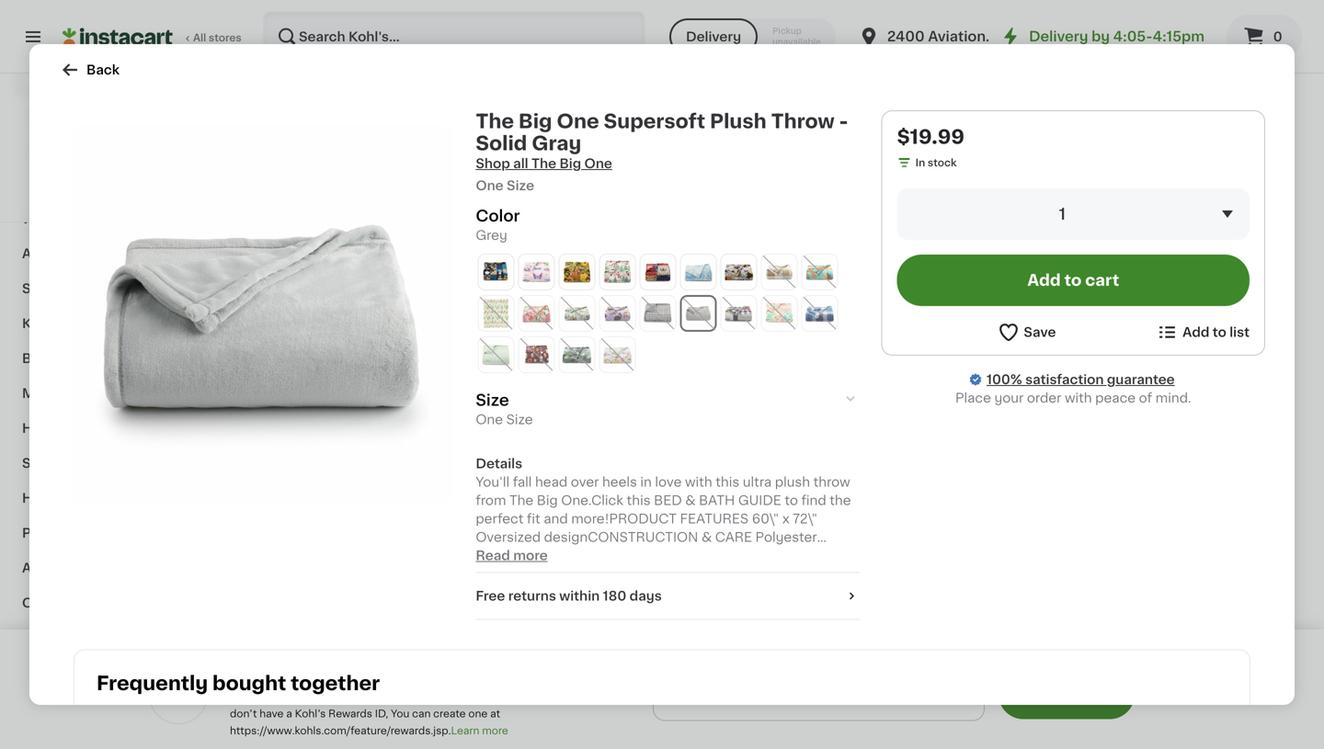 Task type: locate. For each thing, give the bounding box(es) containing it.
$5.60 original price: $14.00 element up green
[[447, 628, 603, 652]]

one left size,
[[307, 341, 329, 351]]

delivery inside "button"
[[686, 30, 742, 43]]

shop inside the big one supersoft plush throw - solid gray shop all the big one one size
[[476, 157, 510, 170]]

0 horizontal spatial with
[[72, 195, 95, 206]]

2 bells from the left
[[1080, 691, 1111, 704]]

x inside belle maison 2\" x 3\" photo collage frame table decor, black black, 8x4
[[725, 287, 732, 299]]

0 vertical spatial 100%
[[47, 177, 75, 187]]

1 vertical spatial throw
[[315, 305, 354, 318]]

lists link
[[11, 135, 224, 172]]

care down size,
[[323, 407, 372, 426]]

2 for from the left
[[1235, 287, 1256, 299]]

$ left 39
[[451, 263, 458, 273]]

details
[[476, 458, 523, 471]]

- inside the big one supersoft plush throw - solid gray grey, one size, 22 total options
[[358, 305, 363, 318]]

1 5 from the left
[[458, 630, 470, 649]]

celebrate
[[447, 655, 511, 667], [618, 655, 682, 667], [1023, 655, 1087, 667], [1132, 655, 1195, 667]]

$5.60 original price: $14.00 element
[[447, 628, 603, 652], [960, 628, 1117, 652]]

sonoma inside sonoma goods for life warm flannel 13-oz. candle jar, blue one size
[[447, 287, 500, 299]]

celebrate up "feet"
[[1132, 655, 1195, 667]]

blue image
[[479, 255, 514, 290]]

$14.99
[[503, 268, 546, 281], [836, 268, 879, 281]]

0 horizontal spatial $14.99
[[503, 268, 546, 281]]

apparel link
[[11, 551, 224, 586]]

$ inside $ 8 99
[[793, 263, 800, 273]]

page 1 of 6 group
[[276, 0, 1288, 15]]

& right kids
[[54, 317, 65, 330]]

$6.40 original price: $16.00 element for celebrate together™ elf feet headband, red
[[1132, 628, 1288, 652]]

1 horizontal spatial $5.60 original price: $14.00 element
[[960, 628, 1117, 652]]

you right id,
[[391, 709, 410, 719]]

bells up green,
[[447, 691, 478, 704]]

home link
[[11, 411, 224, 446]]

elf
[[1132, 673, 1148, 686]]

care for personal care
[[83, 527, 115, 540]]

all stores link
[[63, 11, 243, 63]]

0 horizontal spatial belle
[[618, 287, 650, 299]]

3\"
[[735, 287, 753, 299]]

1 horizontal spatial can
[[475, 675, 494, 685]]

0 vertical spatial kohl's logo image
[[100, 96, 135, 131]]

1 x from the left
[[725, 287, 732, 299]]

-
[[840, 112, 849, 131], [358, 305, 363, 318]]

0 horizontal spatial decor,
[[656, 323, 698, 336]]

jar, inside sonoma goods for life® woodland apple 8.6-oz. candle jar, multicolor
[[1229, 323, 1252, 336]]

claw
[[690, 691, 722, 704]]

1 horizontal spatial frame
[[789, 305, 830, 318]]

frame inside belle maison 5\" x 7\" frame table decor, black
[[789, 305, 830, 318]]

1 vertical spatial multicolor
[[647, 710, 712, 723]]

earn with kohl's rewards link
[[47, 193, 188, 208]]

1 horizontal spatial decor,
[[871, 305, 913, 318]]

2 5 from the left
[[971, 630, 984, 649]]

product group containing 7
[[618, 96, 775, 354]]

99 for 8
[[815, 263, 829, 273]]

throw inside the big one supersoft plush throw - solid gray shop all the big one one size
[[771, 112, 835, 131]]

2 $ from the left
[[451, 263, 458, 273]]

plush inside the big one supersoft plush throw - solid gray grey, one size, 22 total options
[[276, 305, 311, 318]]

- up 22
[[358, 305, 363, 318]]

together™ down women's
[[960, 673, 1030, 686]]

0 vertical spatial solid
[[476, 134, 527, 153]]

women link
[[11, 201, 224, 236]]

gray for the big one supersoft plush throw - solid gray grey, one size, 22 total options
[[276, 323, 307, 336]]

gray up the at top
[[532, 134, 582, 153]]

0 horizontal spatial by
[[244, 692, 257, 702]]

& up led
[[1019, 287, 1030, 299]]

5 inside product group
[[458, 630, 470, 649]]

guarantee inside 100% satisfaction guarantee link
[[1108, 374, 1175, 386]]

2 $14.99 from the left
[[836, 268, 879, 281]]

big
[[560, 157, 582, 170]]

1 vertical spatial gray
[[276, 323, 307, 336]]

size down the med green image
[[476, 393, 509, 409]]

$5.60 original price: $14.00 element for together™
[[447, 628, 603, 652]]

one right silver,
[[823, 709, 845, 719]]

- for the big one supersoft plush throw - solid gray grey, one size, 22 total options
[[358, 305, 363, 318]]

to inside the please enter your 11 digit kohl's rewards id. you can find your kohl's rewards id by logging on to https://www.kohls.com/myaccount/dashboard.jsp. if you don't have a kohl's rewards id, you can create one at https://www.kohls.com/feature/rewards.jsp.
[[315, 692, 326, 702]]

& down 3-
[[751, 673, 762, 686]]

1 vertical spatial supersoft
[[358, 287, 422, 299]]

big inside the big one supersoft plush throw - solid gray shop all the big one one size
[[519, 112, 552, 131]]

0 vertical spatial satisfaction
[[77, 177, 139, 187]]

2 sonoma from the left
[[1132, 287, 1185, 299]]

pack
[[618, 673, 649, 686]]

2 holiday from the left
[[1033, 673, 1083, 686]]

for inside sonoma goods for life® woodland apple 8.6-oz. candle jar, multicolor
[[1235, 287, 1256, 299]]

set
[[493, 710, 515, 723]]

maison down $8.99 original price: $14.99 element
[[825, 287, 872, 299]]

to
[[1065, 273, 1082, 288], [1213, 326, 1227, 339], [315, 692, 326, 702], [879, 709, 896, 724]]

one
[[585, 157, 613, 170], [469, 709, 488, 719]]

1 vertical spatial item carousel region
[[276, 30, 1288, 383]]

stock
[[928, 158, 957, 168]]

hair up free
[[534, 691, 561, 704]]

0 horizontal spatial kohl's logo image
[[100, 96, 135, 131]]

the inside the big one supersoft plush throw - solid gray grey, one size, 22 total options
[[276, 287, 300, 299]]

more for learn more
[[482, 726, 509, 736]]

1 goods from the left
[[504, 287, 547, 299]]

plush up grey,
[[276, 305, 311, 318]]

gray
[[532, 134, 582, 153], [276, 323, 307, 336]]

add for celebrate together™ sheer green & metallic bells 2-piece hair elastic set
[[562, 480, 589, 493]]

plush for the big one supersoft plush throw - solid gray shop all the big one one size
[[710, 112, 767, 131]]

image
[[960, 305, 1001, 318]]

and for hobby
[[59, 597, 84, 610]]

goods inside sonoma goods for life® woodland apple 8.6-oz. candle jar, multicolor
[[1188, 287, 1231, 299]]

1 bells from the left
[[447, 691, 478, 704]]

lists
[[52, 147, 83, 160]]

0 vertical spatial plush
[[710, 112, 767, 131]]

candle inside sonoma goods for life warm flannel 13-oz. candle jar, blue one size
[[447, 323, 493, 336]]

add button for belle maison 2\" x 3\" photo collage frame table decor, black
[[698, 102, 769, 135]]

2 frame from the left
[[789, 305, 830, 318]]

sonoma up warm
[[447, 287, 500, 299]]

table inside belle maison 5\" x 7\" frame table decor, black
[[833, 305, 867, 318]]

0 horizontal spatial gray
[[276, 323, 307, 336]]

1 $6.40 original price: $16.00 element from the left
[[618, 628, 775, 652]]

1 for from the left
[[550, 287, 571, 299]]

0 horizontal spatial throw
[[315, 305, 354, 318]]

kohl's logo image left id
[[149, 666, 208, 725]]

$14.99 right 39
[[503, 268, 546, 281]]

0 horizontal spatial shop
[[52, 74, 86, 86]]

solid
[[476, 134, 527, 153], [367, 305, 399, 318]]

1 horizontal spatial maison
[[825, 287, 872, 299]]

4 $ from the left
[[793, 263, 800, 273]]

$ inside '$ 19 99'
[[280, 263, 286, 273]]

red/coppr
[[1042, 323, 1114, 336]]

2 horizontal spatial $6.40 original price: $16.00 element
[[1132, 628, 1288, 652]]

light-
[[1034, 305, 1072, 318]]

1 6 from the left
[[629, 630, 642, 649]]

1 vertical spatial with
[[1065, 392, 1093, 405]]

instacart logo image
[[63, 26, 173, 48]]

baby
[[68, 317, 103, 330]]

1 sonoma from the left
[[447, 287, 500, 299]]

0
[[1274, 30, 1283, 43]]

treatment tracker modal dialog
[[239, 684, 1325, 750]]

13-
[[537, 305, 557, 318]]

for inside sonoma goods for life warm flannel 13-oz. candle jar, blue one size
[[550, 287, 571, 299]]

0 vertical spatial shop
[[52, 74, 86, 86]]

1 vertical spatial one
[[469, 709, 488, 719]]

0 vertical spatial item carousel region
[[276, 0, 1288, 15]]

6 for celebrate together™ elf feet headband, red
[[1142, 630, 1155, 649]]

0 horizontal spatial supersoft
[[358, 287, 422, 299]]

belle for belle maison 2\" x 3\" photo collage frame table decor, black black, 8x4
[[618, 287, 650, 299]]

3 6 from the left
[[1142, 630, 1155, 649]]

0 horizontal spatial solid
[[367, 305, 399, 318]]

- left $19.99
[[840, 112, 849, 131]]

size,
[[331, 341, 356, 351]]

add inside treatment tracker modal dialog
[[787, 709, 818, 724]]

product group
[[276, 96, 432, 368], [447, 96, 603, 354], [618, 96, 775, 354], [789, 96, 946, 354], [960, 96, 1117, 354], [1132, 96, 1288, 355], [447, 464, 603, 723], [618, 464, 775, 723]]

silver image
[[722, 255, 757, 290]]

health care link
[[11, 481, 224, 516]]

add button for sonoma goods for life warm flannel 13-oz. candle jar, blue
[[527, 102, 598, 135]]

word
[[960, 323, 995, 336]]

item carousel region containing home decor
[[276, 30, 1288, 383]]

1 horizontal spatial for
[[1235, 287, 1256, 299]]

celebrate together™ 3- pack holiday colors & stripe hair claw clip set, multicolor
[[618, 655, 772, 723]]

navy image
[[681, 255, 716, 290]]

0 horizontal spatial the
[[276, 287, 300, 299]]

6
[[629, 630, 642, 649], [800, 630, 813, 649], [1142, 630, 1155, 649]]

the big one supersoft plush throw - solid gray image
[[74, 125, 454, 505]]

Kohl's Rewards ID text field
[[654, 670, 984, 721]]

care for health care
[[69, 492, 101, 505]]

and inside books and magazines link
[[67, 667, 92, 680]]

for
[[550, 287, 571, 299], [1235, 287, 1256, 299]]

hobby
[[88, 597, 133, 610]]

0 horizontal spatial -
[[358, 305, 363, 318]]

1 celebrate from the left
[[447, 655, 511, 667]]

your left 11
[[296, 675, 319, 685]]

together™
[[514, 655, 584, 667], [685, 655, 755, 667], [1199, 655, 1268, 667], [960, 673, 1030, 686]]

19
[[286, 262, 309, 282]]

0 horizontal spatial on
[[300, 692, 313, 702]]

throw for the big one supersoft plush throw - solid gray shop all the big one one size
[[771, 112, 835, 131]]

1 vertical spatial all
[[513, 157, 529, 170]]

care inside item carousel region
[[323, 407, 372, 426]]

1 horizontal spatial delivery
[[1030, 30, 1089, 43]]

accessories
[[22, 247, 104, 260]]

99 right the 8
[[815, 263, 829, 273]]

home up sales
[[22, 422, 62, 435]]

life
[[574, 287, 598, 299]]

1 holiday from the left
[[653, 673, 702, 686]]

med green image
[[479, 337, 514, 372]]

celebrate inside celebrate together™ 3- pack holiday colors & stripe hair claw clip set, multicolor
[[618, 655, 682, 667]]

holiday
[[653, 673, 702, 686], [1033, 673, 1083, 686]]

1 vertical spatial home
[[22, 422, 62, 435]]

jar, down 'apple'
[[1229, 323, 1252, 336]]

99 for 19
[[310, 263, 324, 273]]

1 horizontal spatial the
[[476, 112, 514, 131]]

free
[[532, 709, 566, 724]]

candle inside sonoma goods for life® woodland apple 8.6-oz. candle jar, multicolor
[[1180, 323, 1226, 336]]

one inside "$65.00 hammer & axe sharper image led light-up word clock, red/coppr rust/coppr, one size"
[[1026, 341, 1048, 351]]

$ left 79
[[622, 263, 629, 273]]

2 99 from the left
[[815, 263, 829, 273]]

metallic
[[545, 673, 596, 686]]

0 horizontal spatial home
[[22, 422, 62, 435]]

1 jar, from the left
[[496, 323, 520, 336]]

to left cart
[[1065, 273, 1082, 288]]

holiday inside women's celebrate together™ holiday brown reindeer & bells headband
[[1033, 673, 1083, 686]]

together™ inside celebrate together™ elf feet headband, red red, one size
[[1199, 655, 1268, 667]]

1 vertical spatial by
[[298, 655, 314, 667]]

$5.60 original price: $14.00 element for celebrate
[[960, 628, 1117, 652]]

$ for 7
[[622, 263, 629, 273]]

2 x from the left
[[896, 287, 904, 299]]

bright green image
[[479, 296, 514, 331]]

goods for apple
[[1188, 287, 1231, 299]]

multicolor down claw
[[647, 710, 712, 723]]

hair down capelli
[[314, 673, 341, 686]]

1 vertical spatial -
[[358, 305, 363, 318]]

0 horizontal spatial satisfaction
[[77, 177, 139, 187]]

supersoft inside the big one supersoft plush throw - solid gray grey, one size, 22 total options
[[358, 287, 422, 299]]

big inside the big one supersoft plush throw - solid gray grey, one size, 22 total options
[[303, 287, 324, 299]]

maison inside belle maison 5\" x 7\" frame table decor, black
[[825, 287, 872, 299]]

2 belle from the left
[[789, 287, 821, 299]]

kohl's logo image
[[100, 96, 135, 131], [149, 666, 208, 725]]

2 celebrate from the left
[[618, 655, 682, 667]]

together™ up colors
[[685, 655, 755, 667]]

0 horizontal spatial frame
[[713, 305, 753, 318]]

bright pink image
[[519, 296, 554, 331]]

0 vertical spatial gray
[[532, 134, 582, 153]]

the for the big one supersoft plush throw - solid gray shop all the big one one size
[[476, 112, 514, 131]]

$ for 19
[[280, 263, 286, 273]]

1 belle from the left
[[618, 287, 650, 299]]

guarantee down prices
[[142, 177, 195, 187]]

colors
[[706, 673, 748, 686]]

$ for 10
[[451, 263, 458, 273]]

0 vertical spatial more
[[514, 550, 548, 563]]

3 $6.40 original price: $16.00 element from the left
[[1132, 628, 1288, 652]]

1 horizontal spatial with
[[1065, 392, 1093, 405]]

earn
[[47, 195, 70, 206]]

add for sonoma goods for life® woodland apple 8.6-oz. candle jar, multicolor
[[1246, 112, 1273, 125]]

- for the big one supersoft plush throw - solid gray shop all the big one one size
[[840, 112, 849, 131]]

2400 aviation dr
[[888, 30, 1007, 43]]

6 up elf
[[1142, 630, 1155, 649]]

table
[[833, 305, 867, 318], [618, 323, 653, 336]]

goods down $7.19 original price: $8.99 "element"
[[1188, 287, 1231, 299]]

add button for celebrate together™ 3- pack holiday colors & stripe hair claw clip set, multicolor
[[698, 470, 769, 503]]

0 horizontal spatial 6
[[629, 630, 642, 649]]

grey image
[[682, 297, 715, 330]]

1 horizontal spatial black
[[789, 323, 825, 336]]

$6.40 original price: $16.00 element up 'kohl's rewards id' "text field"
[[789, 628, 946, 652]]

beig/khaki image
[[762, 255, 797, 290]]

dr
[[990, 30, 1007, 43]]

the inside the big one supersoft plush throw - solid gray shop all the big one one size
[[476, 112, 514, 131]]

big up the at top
[[519, 112, 552, 131]]

size up the details
[[507, 414, 533, 427]]

men
[[22, 387, 51, 400]]

one down save
[[1026, 341, 1048, 351]]

for up 'apple'
[[1235, 287, 1256, 299]]

0 horizontal spatial can
[[412, 709, 431, 719]]

office supplies link
[[11, 691, 224, 726]]

99 inside $ 8 99
[[815, 263, 829, 273]]

jar, for apple
[[1229, 323, 1252, 336]]

5 for women's celebrate together™ holiday brown reindeer & bells headband
[[971, 630, 984, 649]]

gray inside the big one supersoft plush throw - solid gray shop all the big one one size
[[532, 134, 582, 153]]

belle inside belle maison 5\" x 7\" frame table decor, black
[[789, 287, 821, 299]]

together™ up metallic
[[514, 655, 584, 667]]

color grey
[[476, 208, 520, 242]]

0 vertical spatial supersoft
[[604, 112, 706, 131]]

0 vertical spatial on
[[300, 692, 313, 702]]

read
[[476, 550, 510, 563]]

sonoma goods for life® woodland apple 8.6-oz. candle jar, multicolor
[[1132, 287, 1273, 355]]

table down $8.99 original price: $14.99 element
[[833, 305, 867, 318]]

don't
[[230, 709, 257, 719]]

- inside the big one supersoft plush throw - solid gray shop all the big one one size
[[840, 112, 849, 131]]

your right the "find"
[[518, 675, 541, 685]]

candle down warm
[[447, 323, 493, 336]]

0 horizontal spatial you
[[391, 709, 410, 719]]

2 black from the left
[[789, 323, 825, 336]]

place
[[956, 392, 992, 405]]

0 vertical spatial all
[[1111, 42, 1126, 55]]

3 celebrate from the left
[[1023, 655, 1087, 667]]

decor, down 5\"
[[871, 305, 913, 318]]

1 vertical spatial and
[[67, 667, 92, 680]]

plush inside the big one supersoft plush throw - solid gray shop all the big one one size
[[710, 112, 767, 131]]

care up 'personal care'
[[69, 492, 101, 505]]

brown,
[[960, 709, 997, 719]]

read more
[[476, 550, 548, 563]]

item carousel region
[[276, 0, 1288, 15], [276, 30, 1288, 383], [276, 398, 1288, 750]]

supersoft inside the big one supersoft plush throw - solid gray shop all the big one one size
[[604, 112, 706, 131]]

$6.40 original price: $16.00 element
[[618, 628, 775, 652], [789, 628, 946, 652], [1132, 628, 1288, 652]]

1 vertical spatial you
[[391, 709, 410, 719]]

0 horizontal spatial guarantee
[[142, 177, 195, 187]]

you
[[597, 692, 616, 702]]

office
[[22, 702, 64, 715]]

aviation
[[929, 30, 986, 43]]

guarantee inside everyday store prices 100% satisfaction guarantee earn with kohl's rewards
[[142, 177, 195, 187]]

1 $5.60 original price: $14.00 element from the left
[[447, 628, 603, 652]]

0 horizontal spatial big
[[303, 287, 324, 299]]

dark grey image
[[641, 296, 676, 331]]

99 inside '$ 19 99'
[[310, 263, 324, 273]]

hair up multicolor, one size
[[660, 691, 686, 704]]

0 horizontal spatial for
[[550, 287, 571, 299]]

add button for hammer & axe sharper image led light-up word clock, red/coppr
[[1040, 102, 1111, 135]]

belle down the 8
[[789, 287, 821, 299]]

one left '3' at the bottom right of page
[[676, 709, 698, 719]]

0 vertical spatial with
[[72, 195, 95, 206]]

gray up grey,
[[276, 323, 307, 336]]

1 horizontal spatial holiday
[[1033, 673, 1083, 686]]

throw inside the big one supersoft plush throw - solid gray grey, one size, 22 total options
[[315, 305, 354, 318]]

1 horizontal spatial candle
[[1180, 323, 1226, 336]]

more button
[[972, 702, 1044, 731]]

and inside craft and hobby link
[[59, 597, 84, 610]]

goods down $10.39 original price: $14.99 element
[[504, 287, 547, 299]]

celebrate together™ elf feet headband, red red, one size
[[1132, 655, 1284, 701]]

oz. for 13-
[[557, 305, 575, 318]]

0 vertical spatial -
[[840, 112, 849, 131]]

1 vertical spatial on
[[640, 709, 661, 724]]

sonoma inside sonoma goods for life® woodland apple 8.6-oz. candle jar, multicolor
[[1132, 287, 1185, 299]]

1 vertical spatial more
[[482, 726, 509, 736]]

you
[[454, 675, 472, 685], [391, 709, 410, 719]]

1 candle from the left
[[447, 323, 493, 336]]

1 99 from the left
[[310, 263, 324, 273]]

100% up the earn
[[47, 177, 75, 187]]

$
[[280, 263, 286, 273], [451, 263, 458, 273], [622, 263, 629, 273], [793, 263, 800, 273]]

get free delivery on next 3 orders • add $10.00 to qualify.
[[498, 709, 957, 724]]

oz. for 8.6-
[[1158, 323, 1177, 336]]

guarantee up of
[[1108, 374, 1175, 386]]

sonoma goods for life® woodland apple 8.6-oz. candle jar, multicolor button
[[1132, 96, 1288, 355]]

more inside button
[[514, 550, 548, 563]]

2 $5.60 original price: $14.00 element from the left
[[960, 628, 1117, 652]]

1 horizontal spatial more
[[514, 550, 548, 563]]

care down health care link
[[83, 527, 115, 540]]

add to cart
[[1028, 273, 1120, 288]]

x for 3\"
[[725, 287, 732, 299]]

white image
[[600, 337, 635, 372]]

kohl's logo image up lists link
[[100, 96, 135, 131]]

rewards left id.
[[391, 675, 435, 685]]

frame down 3\"
[[713, 305, 753, 318]]

more down at
[[482, 726, 509, 736]]

oz. down life
[[557, 305, 575, 318]]

1 black from the left
[[702, 323, 737, 336]]

solid inside the big one supersoft plush throw - solid gray grey, one size, 22 total options
[[367, 305, 399, 318]]

1 horizontal spatial all
[[1111, 42, 1126, 55]]

rewards down prices
[[132, 195, 177, 206]]

1 horizontal spatial solid
[[476, 134, 527, 153]]

1 horizontal spatial home
[[276, 39, 337, 58]]

bells left red,
[[1080, 691, 1111, 704]]

2 candle from the left
[[1180, 323, 1226, 336]]

1 vertical spatial table
[[618, 323, 653, 336]]

x right 2\" on the top
[[725, 287, 732, 299]]

please enter your 11 digit kohl's rewards id. you can find your kohl's rewards id by logging on to https://www.kohls.com/myaccount/dashboard.jsp. if you don't have a kohl's rewards id, you can create one at https://www.kohls.com/feature/rewards.jsp.
[[230, 675, 622, 736]]

with right the earn
[[72, 195, 95, 206]]

shop left back
[[52, 74, 86, 86]]

$7.19 original price: $8.99 element
[[1132, 260, 1288, 284]]

supersoft for the big one supersoft plush throw - solid gray shop all the big one one size
[[604, 112, 706, 131]]

$6.40 original price: $16.00 element for celebrate together™ 3- pack holiday colors & stripe hair claw clip set, multicolor
[[618, 628, 775, 652]]

belle for belle maison 5\" x 7\" frame table decor, black
[[789, 287, 821, 299]]

one up color
[[476, 179, 504, 192]]

purple image
[[519, 337, 554, 372]]

all
[[193, 33, 206, 43]]

1 horizontal spatial on
[[640, 709, 661, 724]]

jar, for flannel
[[496, 323, 520, 336]]

home left decor
[[276, 39, 337, 58]]

0 horizontal spatial one
[[469, 709, 488, 719]]

green,
[[447, 709, 482, 719]]

1 vertical spatial kohl's logo image
[[149, 666, 208, 725]]

one up size,
[[328, 287, 355, 299]]

view all (40+) button
[[1068, 30, 1185, 67]]

gray inside the big one supersoft plush throw - solid gray grey, one size, 22 total options
[[276, 323, 307, 336]]

3 $ from the left
[[622, 263, 629, 273]]

6 inside product group
[[629, 630, 642, 649]]

size inside "$65.00 hammer & axe sharper image led light-up word clock, red/coppr rust/coppr, one size"
[[1051, 341, 1072, 351]]

$6.40 original price: $16.00 element up celebrate together™ elf feet headband, red red, one size
[[1132, 628, 1288, 652]]

$ up grey,
[[280, 263, 286, 273]]

79
[[642, 263, 655, 273]]

size down red/coppr
[[1051, 341, 1072, 351]]

order
[[1027, 392, 1062, 405]]

1 horizontal spatial you
[[454, 675, 472, 685]]

size down headband,
[[1182, 691, 1204, 701]]

decor, inside belle maison 2\" x 3\" photo collage frame table decor, black black, 8x4
[[656, 323, 698, 336]]

with down 100% satisfaction guarantee
[[1065, 392, 1093, 405]]

grey
[[476, 229, 508, 242]]

1 vertical spatial big
[[303, 287, 324, 299]]

one inside the big one supersoft plush throw - solid gray shop all the big one one size
[[585, 157, 613, 170]]

2 vertical spatial care
[[83, 527, 115, 540]]

candle down the woodland
[[1180, 323, 1226, 336]]

black down the 8
[[789, 323, 825, 336]]

satisfaction up the place your order with peace of mind.
[[1026, 374, 1104, 386]]

2 maison from the left
[[825, 287, 872, 299]]

one inside the please enter your 11 digit kohl's rewards id. you can find your kohl's rewards id by logging on to https://www.kohls.com/myaccount/dashboard.jsp. if you don't have a kohl's rewards id, you can create one at https://www.kohls.com/feature/rewards.jsp.
[[469, 709, 488, 719]]

& inside women's celebrate together™ holiday brown reindeer & bells headband
[[1067, 691, 1077, 704]]

1 horizontal spatial multicolor
[[1132, 342, 1197, 355]]

4 celebrate from the left
[[1132, 655, 1195, 667]]

2 horizontal spatial by
[[1092, 30, 1110, 43]]

1 horizontal spatial x
[[896, 287, 904, 299]]

delivery right "dr"
[[1030, 30, 1089, 43]]

maison down $12.99
[[654, 287, 701, 299]]

more right the read
[[514, 550, 548, 563]]

0 vertical spatial throw
[[771, 112, 835, 131]]

guarantee
[[142, 177, 195, 187], [1108, 374, 1175, 386]]

$6.40 original price: $16.00 element up celebrate together™ 3- pack holiday colors & stripe hair claw clip set, multicolor
[[618, 628, 775, 652]]

0 horizontal spatial holiday
[[653, 673, 702, 686]]

0 horizontal spatial plush
[[276, 305, 311, 318]]

enter
[[266, 675, 293, 685]]

on inside the please enter your 11 digit kohl's rewards id. you can find your kohl's rewards id by logging on to https://www.kohls.com/myaccount/dashboard.jsp. if you don't have a kohl's rewards id, you can create one at https://www.kohls.com/feature/rewards.jsp.
[[300, 692, 313, 702]]

kohl's
[[97, 195, 129, 206], [358, 675, 389, 685], [544, 675, 575, 685], [295, 709, 326, 719]]

2 jar, from the left
[[1229, 323, 1252, 336]]

green
[[488, 673, 528, 686]]

celebrate up continue
[[1023, 655, 1087, 667]]

together™ inside celebrate together™ sheer green & metallic bells 2-piece hair elastic set
[[514, 655, 584, 667]]

1 horizontal spatial one
[[585, 157, 613, 170]]

None search field
[[263, 11, 646, 63]]

kohl's down the 100% satisfaction guarantee 'button'
[[97, 195, 129, 206]]

& right green
[[531, 673, 542, 686]]

1 horizontal spatial sonoma
[[1132, 287, 1185, 299]]

0 horizontal spatial $6.40 original price: $16.00 element
[[618, 628, 775, 652]]

1 horizontal spatial bells
[[1080, 691, 1111, 704]]

add button for belle maison 5\" x 7\" frame table decor, black
[[869, 102, 940, 135]]

2\"
[[704, 287, 722, 299]]

1 horizontal spatial 99
[[815, 263, 829, 273]]

scrunchies
[[344, 673, 416, 686]]

1 horizontal spatial throw
[[771, 112, 835, 131]]

size down the digit
[[332, 691, 354, 701]]

2 vertical spatial by
[[244, 692, 257, 702]]

3 item carousel region from the top
[[276, 398, 1288, 750]]

1 vertical spatial 100%
[[987, 374, 1023, 386]]

one down warm
[[447, 341, 469, 351]]

frame down $ 8 99
[[789, 305, 830, 318]]

find
[[496, 675, 516, 685]]

and right craft
[[59, 597, 84, 610]]

for for apple
[[1235, 287, 1256, 299]]

together
[[291, 675, 380, 694]]

decor, inside belle maison 5\" x 7\" frame table decor, black
[[871, 305, 913, 318]]

oz. inside sonoma goods for life warm flannel 13-oz. candle jar, blue one size
[[557, 305, 575, 318]]

2 goods from the left
[[1188, 287, 1231, 299]]

1 $ from the left
[[280, 263, 286, 273]]

3
[[705, 709, 716, 724]]

1 horizontal spatial table
[[833, 305, 867, 318]]

men link
[[11, 376, 224, 411]]

goods inside sonoma goods for life warm flannel 13-oz. candle jar, blue one size
[[504, 287, 547, 299]]

x inside belle maison 5\" x 7\" frame table decor, black
[[896, 287, 904, 299]]

your left order
[[995, 392, 1024, 405]]

med red image
[[641, 255, 676, 290]]

one down "feet"
[[1158, 691, 1180, 701]]

solid for the big one supersoft plush throw - solid gray grey, one size, 22 total options
[[367, 305, 399, 318]]

total
[[374, 341, 398, 351]]

oz. down life®
[[1158, 323, 1177, 336]]

$ inside $ 10 39
[[451, 263, 458, 273]]

1 $14.99 from the left
[[503, 268, 546, 281]]

hair inside 12 elli by capelli girls' team hair scrunchies multi, one size
[[314, 673, 341, 686]]

celebrate inside celebrate together™ elf feet headband, red red, one size
[[1132, 655, 1195, 667]]

99 right 19
[[310, 263, 324, 273]]

0 horizontal spatial bells
[[447, 691, 478, 704]]

for up 13-
[[550, 287, 571, 299]]

0 horizontal spatial candle
[[447, 323, 493, 336]]

1 vertical spatial care
[[69, 492, 101, 505]]

blue
[[523, 323, 552, 336]]

2 item carousel region from the top
[[276, 30, 1288, 383]]

1 frame from the left
[[713, 305, 753, 318]]

jar, inside sonoma goods for life warm flannel 13-oz. candle jar, blue one size
[[496, 323, 520, 336]]

home inside item carousel region
[[276, 39, 337, 58]]

together™ inside celebrate together™ 3- pack holiday colors & stripe hair claw clip set, multicolor
[[685, 655, 755, 667]]

$ inside $ 7 79
[[622, 263, 629, 273]]

decor, down collage
[[656, 323, 698, 336]]

0 vertical spatial table
[[833, 305, 867, 318]]

maison inside belle maison 2\" x 3\" photo collage frame table decor, black black, 8x4
[[654, 287, 701, 299]]

holiday up claw
[[653, 673, 702, 686]]

brt blue image
[[560, 296, 595, 331]]

size down bright green icon
[[471, 341, 493, 351]]

0 horizontal spatial more
[[482, 726, 509, 736]]

and
[[59, 597, 84, 610], [67, 667, 92, 680]]

2 horizontal spatial your
[[995, 392, 1024, 405]]

1 maison from the left
[[654, 287, 701, 299]]



Task type: vqa. For each thing, say whether or not it's contained in the screenshot.
Candle for Warm
yes



Task type: describe. For each thing, give the bounding box(es) containing it.
woodland
[[1166, 305, 1232, 318]]

multicolor, one size
[[618, 709, 722, 719]]

candle for woodland
[[1180, 323, 1226, 336]]

size one size
[[476, 393, 533, 427]]

care for hair care
[[323, 407, 372, 426]]

x for 7\"
[[896, 287, 904, 299]]

brown
[[960, 691, 1001, 704]]

2 6 from the left
[[800, 630, 813, 649]]

hair care
[[276, 407, 372, 426]]

size down piece at the bottom left
[[509, 709, 531, 719]]

view all (40+)
[[1076, 42, 1165, 55]]

collage
[[660, 305, 709, 318]]

together™ for headband,
[[1199, 655, 1268, 667]]

mind.
[[1156, 392, 1192, 405]]

shop link
[[11, 62, 224, 98]]

rewards up you
[[578, 675, 622, 685]]

red,
[[1132, 691, 1155, 701]]

together™ inside women's celebrate together™ holiday brown reindeer & bells headband
[[960, 673, 1030, 686]]

& inside celebrate together™ 3- pack holiday colors & stripe hair claw clip set, multicolor
[[751, 673, 762, 686]]

all stores
[[193, 33, 242, 43]]

rewards inside everyday store prices 100% satisfaction guarantee earn with kohl's rewards
[[132, 195, 177, 206]]

delivery by 4:05-4:15pm link
[[1000, 26, 1205, 48]]

decor
[[342, 39, 404, 58]]

table inside belle maison 2\" x 3\" photo collage frame table decor, black black, 8x4
[[618, 323, 653, 336]]

& inside celebrate together™ sheer green & metallic bells 2-piece hair elastic set
[[531, 673, 542, 686]]

one inside 12 elli by capelli girls' team hair scrunchies multi, one size
[[308, 691, 330, 701]]

$14.99 for 8
[[836, 268, 879, 281]]

0 vertical spatial can
[[475, 675, 494, 685]]

more
[[994, 712, 1022, 722]]

health care
[[22, 492, 101, 505]]

beauty link
[[11, 341, 224, 376]]

gray for the big one supersoft plush throw - solid gray shop all the big one one size
[[532, 134, 582, 153]]

have
[[260, 709, 284, 719]]

size down reindeer
[[1023, 709, 1045, 719]]

$65.00
[[1020, 268, 1067, 281]]

holiday inside celebrate together™ 3- pack holiday colors & stripe hair claw clip set, multicolor
[[653, 673, 702, 686]]

goods for flannel
[[504, 287, 547, 299]]

all inside popup button
[[1111, 42, 1126, 55]]

sonoma for warm
[[447, 287, 500, 299]]

product group containing 10
[[447, 96, 603, 354]]

frequently
[[97, 675, 208, 694]]

sharper
[[1061, 287, 1111, 299]]

service type group
[[670, 18, 836, 55]]

home for home decor
[[276, 39, 337, 58]]

kohl's down girls'
[[358, 675, 389, 685]]

elli
[[276, 655, 294, 667]]

5 for celebrate together™ sheer green & metallic bells 2-piece hair elastic set
[[458, 630, 470, 649]]

more for read more
[[514, 550, 548, 563]]

size down claw
[[700, 709, 722, 719]]

add for belle maison 2\" x 3\" photo collage frame table decor, black
[[733, 112, 760, 125]]

item carousel region containing hair care
[[276, 398, 1288, 750]]

0 horizontal spatial your
[[296, 675, 319, 685]]

everyday store prices 100% satisfaction guarantee earn with kohl's rewards
[[47, 159, 195, 206]]

prices
[[136, 159, 169, 169]]

women
[[22, 213, 73, 225]]

all inside the big one supersoft plush throw - solid gray shop all the big one one size
[[513, 157, 529, 170]]

the big one supersoft plush throw - solid gray grey, one size, 22 total options
[[276, 287, 422, 366]]

(40+)
[[1129, 42, 1165, 55]]

product group containing 19
[[276, 96, 432, 368]]

$ 10 39
[[451, 262, 495, 282]]

big for the big one supersoft plush throw - solid gray grey, one size, 22 total options
[[303, 287, 324, 299]]

add for belle maison 5\" x 7\" frame table decor, black
[[904, 112, 931, 125]]

11
[[321, 675, 330, 685]]

0 button
[[1227, 15, 1303, 59]]

12 elli by capelli girls' team hair scrunchies multi, one size
[[276, 630, 416, 701]]

0 vertical spatial you
[[454, 675, 472, 685]]

one inside celebrate together™ elf feet headband, red red, one size
[[1158, 691, 1180, 701]]

apparel
[[22, 562, 74, 575]]

candle for warm
[[447, 323, 493, 336]]

2 $6.40 original price: $16.00 element from the left
[[789, 628, 946, 652]]

10
[[458, 262, 480, 282]]

add to list button
[[1157, 321, 1250, 344]]

1 vertical spatial satisfaction
[[1026, 374, 1104, 386]]

celebrate together™ sheer green & metallic bells 2-piece hair elastic set
[[447, 655, 596, 723]]

multicolor inside celebrate together™ 3- pack holiday colors & stripe hair claw clip set, multicolor
[[647, 710, 712, 723]]

turq/aqua image
[[560, 337, 595, 372]]

product group containing 6
[[618, 464, 775, 723]]

the
[[532, 157, 557, 170]]

6 for celebrate together™ 3- pack holiday colors & stripe hair claw clip set, multicolor
[[629, 630, 642, 649]]

$ for 8
[[793, 263, 800, 273]]

next
[[665, 709, 702, 724]]

rewards up https://www.kohls.com/feature/rewards.jsp.
[[329, 709, 373, 719]]

black inside belle maison 2\" x 3\" photo collage frame table decor, black black, 8x4
[[702, 323, 737, 336]]

one down reindeer
[[999, 709, 1021, 719]]

& inside "$65.00 hammer & axe sharper image led light-up word clock, red/coppr rust/coppr, one size"
[[1019, 287, 1030, 299]]

$8.99 original price: $14.99 element
[[789, 260, 946, 284]]

size inside 12 elli by capelli girls' team hair scrunchies multi, one size
[[332, 691, 354, 701]]

sales
[[22, 457, 58, 470]]

to inside treatment tracker modal dialog
[[879, 709, 896, 724]]

kids & baby link
[[11, 306, 224, 341]]

light grey image
[[722, 296, 757, 331]]

1 horizontal spatial 100%
[[987, 374, 1023, 386]]

lt orange image
[[762, 296, 797, 331]]

hair inside celebrate together™ sheer green & metallic bells 2-piece hair elastic set
[[534, 691, 561, 704]]

multicolor,
[[618, 709, 674, 719]]

size right silver,
[[847, 709, 869, 719]]

kohl's inside everyday store prices 100% satisfaction guarantee earn with kohl's rewards
[[97, 195, 129, 206]]

celebrate for celebrate together™ 3- pack holiday colors & stripe hair claw clip set, multicolor
[[618, 655, 682, 667]]

books and magazines link
[[11, 656, 224, 691]]

maison for table
[[825, 287, 872, 299]]

delivery for delivery
[[686, 30, 742, 43]]

12
[[286, 630, 307, 649]]

within
[[560, 590, 600, 603]]

for for flannel
[[550, 287, 571, 299]]

4:05-
[[1114, 30, 1153, 43]]

hair inside celebrate together™ 3- pack holiday colors & stripe hair claw clip set, multicolor
[[660, 691, 686, 704]]

save
[[1024, 326, 1056, 339]]

add for celebrate together™ 3- pack holiday colors & stripe hair claw clip set, multicolor
[[733, 480, 760, 493]]

back button
[[59, 59, 120, 81]]

1 field
[[898, 189, 1250, 240]]

flannel
[[488, 305, 534, 318]]

multicolor inside sonoma goods for life® woodland apple 8.6-oz. candle jar, multicolor
[[1132, 342, 1197, 355]]

39
[[482, 263, 495, 273]]

and for magazines
[[67, 667, 92, 680]]

learn
[[451, 726, 480, 736]]

0 vertical spatial by
[[1092, 30, 1110, 43]]

kohl's up free
[[544, 675, 575, 685]]

rust/coppr,
[[960, 341, 1024, 351]]

size inside the big one supersoft plush throw - solid gray shop all the big one one size
[[507, 179, 535, 192]]

size inside sonoma goods for life warm flannel 13-oz. candle jar, blue one size
[[471, 341, 493, 351]]

by inside the please enter your 11 digit kohl's rewards id. you can find your kohl's rewards id by logging on to https://www.kohls.com/myaccount/dashboard.jsp. if you don't have a kohl's rewards id, you can create one at https://www.kohls.com/feature/rewards.jsp.
[[244, 692, 257, 702]]

personal
[[22, 527, 80, 540]]

together™ for holiday
[[685, 655, 755, 667]]

delivery for delivery by 4:05-4:15pm
[[1030, 30, 1089, 43]]

belle maison 2\" x 3\" photo collage frame table decor, black black, 8x4
[[618, 287, 753, 351]]

everyday store prices link
[[55, 156, 180, 171]]

product group containing 5
[[447, 464, 603, 723]]

drk orange image
[[560, 255, 595, 290]]

get
[[498, 709, 529, 724]]

bright blue image
[[803, 255, 837, 290]]

brown, one size
[[960, 709, 1045, 719]]

add inside "button"
[[1028, 273, 1061, 288]]

logging
[[259, 692, 297, 702]]

kids
[[22, 317, 51, 330]]

home for home
[[22, 422, 62, 435]]

add for sonoma goods for life warm flannel 13-oz. candle jar, blue
[[562, 112, 589, 125]]

piece
[[495, 691, 531, 704]]

add button for sonoma goods for life® woodland apple 8.6-oz. candle jar, multicolor
[[1211, 102, 1282, 135]]

office supplies
[[22, 702, 125, 715]]

black inside belle maison 5\" x 7\" frame table decor, black
[[789, 323, 825, 336]]

•
[[777, 709, 783, 724]]

big for the big one supersoft plush throw - solid gray shop all the big one one size
[[519, 112, 552, 131]]

women's celebrate together™ holiday brown reindeer & bells headband
[[960, 655, 1111, 723]]

size inside celebrate together™ elf feet headband, red red, one size
[[1182, 691, 1204, 701]]

the for the big one supersoft plush throw - solid gray grey, one size, 22 total options
[[276, 287, 300, 299]]

1 horizontal spatial your
[[518, 675, 541, 685]]

$14.99 for 10
[[503, 268, 546, 281]]

brt pink image
[[519, 255, 554, 290]]

to inside button
[[1213, 326, 1227, 339]]

1 vertical spatial can
[[412, 709, 431, 719]]

bells inside women's celebrate together™ holiday brown reindeer & bells headband
[[1080, 691, 1111, 704]]

celebrate for celebrate together™ elf feet headband, red red, one size
[[1132, 655, 1195, 667]]

apple
[[1235, 305, 1273, 318]]

celebrate for celebrate together™ sheer green & metallic bells 2-piece hair elastic set
[[447, 655, 511, 667]]

hair down options
[[276, 407, 319, 426]]

2400
[[888, 30, 925, 43]]

red
[[1258, 673, 1284, 686]]

up
[[1072, 305, 1090, 318]]

brt purple image
[[600, 296, 635, 331]]

one inside sonoma goods for life warm flannel 13-oz. candle jar, blue one size
[[447, 341, 469, 351]]

black,
[[618, 341, 650, 351]]

warm
[[447, 305, 484, 318]]

22
[[358, 341, 371, 351]]

1 horizontal spatial kohl's logo image
[[149, 666, 208, 725]]

supersoft for the big one supersoft plush throw - solid gray grey, one size, 22 total options
[[358, 287, 422, 299]]

clock,
[[998, 323, 1038, 336]]

one up big
[[557, 112, 600, 131]]

1 item carousel region from the top
[[276, 0, 1288, 15]]

med blue image
[[803, 296, 837, 331]]

maison for collage
[[654, 287, 701, 299]]

bells inside celebrate together™ sheer green & metallic bells 2-piece hair elastic set
[[447, 691, 478, 704]]

kohl's right a
[[295, 709, 326, 719]]

with inside everyday store prices 100% satisfaction guarantee earn with kohl's rewards
[[72, 195, 95, 206]]

plush for the big one supersoft plush throw - solid gray grey, one size, 22 total options
[[276, 305, 311, 318]]

belle maison 5\" x 7\" frame table decor, black
[[789, 287, 924, 336]]

sonoma for woodland
[[1132, 287, 1185, 299]]

green, one size
[[447, 709, 531, 719]]

save button
[[998, 321, 1056, 344]]

add for hammer & axe sharper image led light-up word clock, red/coppr
[[1075, 112, 1102, 125]]

list
[[1230, 326, 1250, 339]]

frequently bought together
[[97, 675, 380, 694]]

https://www.kohls.com/myaccount/dashboard.jsp.
[[329, 692, 585, 702]]

product group containing 8
[[789, 96, 946, 354]]

on inside treatment tracker modal dialog
[[640, 709, 661, 724]]

one down 2-
[[485, 709, 507, 719]]

https://www.kohls.com/feature/rewards.jsp.
[[230, 726, 451, 736]]

one inside size one size
[[476, 414, 503, 427]]

id
[[230, 692, 241, 702]]

$10.39 original price: $14.99 element
[[447, 260, 603, 284]]

silver,
[[789, 709, 821, 719]]

frame inside belle maison 2\" x 3\" photo collage frame table decor, black black, 8x4
[[713, 305, 753, 318]]

home decor
[[276, 39, 404, 58]]

to inside "button"
[[1065, 273, 1082, 288]]

team
[[276, 673, 311, 686]]

celebrate inside women's celebrate together™ holiday brown reindeer & bells headband
[[1023, 655, 1087, 667]]

delivery by 4:05-4:15pm
[[1030, 30, 1205, 43]]

satisfaction inside everyday store prices 100% satisfaction guarantee earn with kohl's rewards
[[77, 177, 139, 187]]

100% inside everyday store prices 100% satisfaction guarantee earn with kohl's rewards
[[47, 177, 75, 187]]

add button for celebrate together™ sheer green & metallic bells 2-piece hair elastic set
[[527, 470, 598, 503]]

by inside 12 elli by capelli girls' team hair scrunchies multi, one size
[[298, 655, 314, 667]]

a
[[286, 709, 292, 719]]

solid for the big one supersoft plush throw - solid gray shop all the big one one size
[[476, 134, 527, 153]]

create
[[433, 709, 466, 719]]

lt beige image
[[600, 255, 635, 290]]

$7.79 original price: $12.99 element
[[618, 260, 775, 284]]

throw for the big one supersoft plush throw - solid gray grey, one size, 22 total options
[[315, 305, 354, 318]]

capelli
[[318, 655, 362, 667]]

together™ for &
[[514, 655, 584, 667]]

$ 19 99
[[280, 262, 324, 282]]



